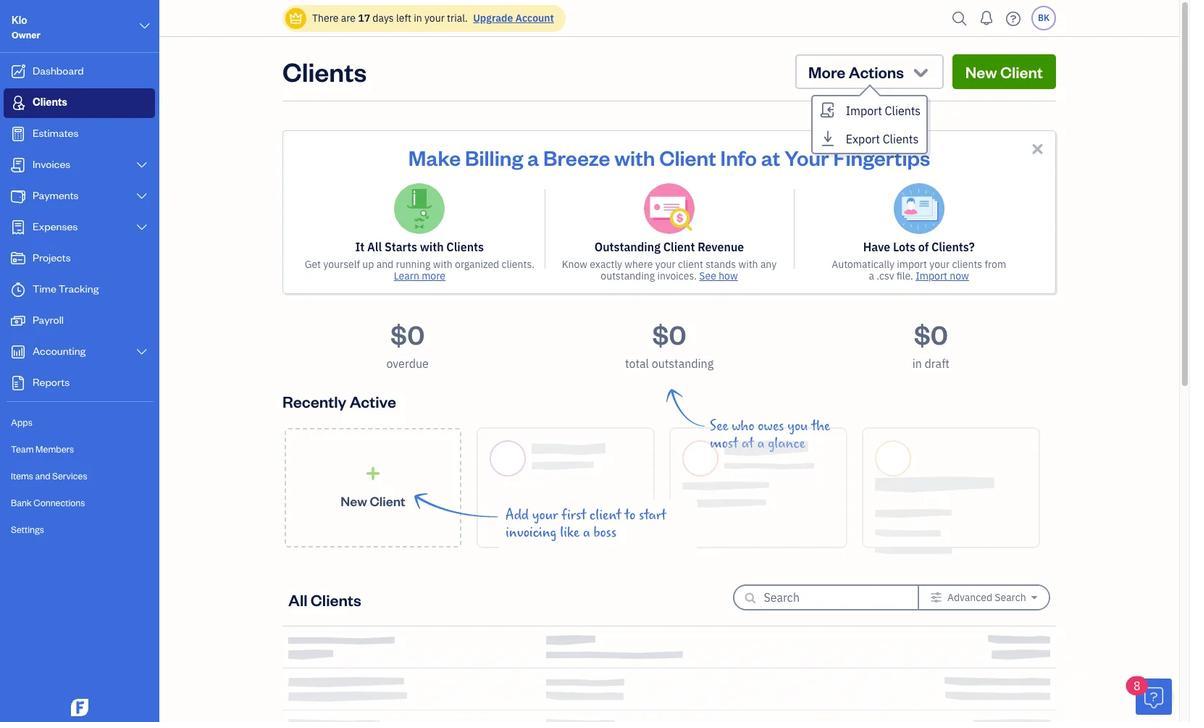 Task type: locate. For each thing, give the bounding box(es) containing it.
$0
[[391, 317, 425, 351], [652, 317, 687, 351], [914, 317, 948, 351]]

0 horizontal spatial at
[[742, 435, 754, 452]]

boss
[[594, 525, 617, 541]]

settings
[[11, 524, 44, 535]]

tracking
[[58, 282, 99, 296]]

invoicing
[[506, 525, 557, 541]]

items
[[11, 470, 33, 482]]

client inside add your first client to start invoicing like a boss
[[590, 507, 621, 524]]

0 vertical spatial client
[[678, 258, 703, 271]]

at right the info
[[761, 143, 781, 171]]

chevron large down image down invoices link
[[135, 191, 149, 202]]

0 vertical spatial in
[[414, 12, 422, 25]]

in right left
[[414, 12, 422, 25]]

chevron large down image down estimates link
[[135, 159, 149, 171]]

import clients button
[[813, 96, 927, 125]]

1 horizontal spatial new client link
[[953, 54, 1056, 89]]

import inside button
[[846, 104, 882, 118]]

more actions button
[[796, 54, 944, 89]]

at down who
[[742, 435, 754, 452]]

clients?
[[932, 240, 975, 254]]

items and services link
[[4, 464, 155, 489]]

1 vertical spatial import
[[916, 270, 948, 283]]

1 vertical spatial outstanding
[[652, 356, 714, 371]]

project image
[[9, 251, 27, 266]]

to
[[625, 507, 636, 524]]

any
[[761, 258, 777, 271]]

1 horizontal spatial at
[[761, 143, 781, 171]]

export
[[846, 132, 880, 146]]

upgrade account link
[[470, 12, 554, 25]]

new down plus "icon"
[[341, 492, 367, 509]]

2 chevron large down image from the top
[[135, 191, 149, 202]]

1 vertical spatial new client link
[[285, 428, 462, 548]]

with inside know exactly where your client stands with any outstanding invoices.
[[739, 258, 758, 271]]

0 horizontal spatial new client link
[[285, 428, 462, 548]]

$0 up "draft"
[[914, 317, 948, 351]]

projects
[[33, 251, 71, 264]]

$0 for $0 overdue
[[391, 317, 425, 351]]

new client link
[[953, 54, 1056, 89], [285, 428, 462, 548]]

import up export on the right top of page
[[846, 104, 882, 118]]

0 vertical spatial all
[[367, 240, 382, 254]]

0 vertical spatial import
[[846, 104, 882, 118]]

a right like
[[583, 525, 590, 541]]

chevrondown image
[[911, 62, 931, 82]]

know exactly where your client stands with any outstanding invoices.
[[562, 258, 777, 283]]

1 horizontal spatial new
[[966, 62, 997, 82]]

projects link
[[4, 244, 155, 274]]

$0 for $0 total outstanding
[[652, 317, 687, 351]]

klo
[[12, 13, 27, 27]]

payments link
[[4, 182, 155, 212]]

0 vertical spatial chevron large down image
[[138, 17, 151, 35]]

bank connections
[[11, 497, 85, 509]]

2 vertical spatial chevron large down image
[[135, 346, 149, 358]]

settings image
[[931, 592, 942, 604]]

chevron large down image
[[135, 159, 149, 171], [135, 191, 149, 202], [135, 346, 149, 358]]

estimates
[[33, 126, 78, 140]]

with
[[615, 143, 655, 171], [420, 240, 444, 254], [433, 258, 453, 271], [739, 258, 758, 271]]

outstanding right total
[[652, 356, 714, 371]]

have lots of clients? automatically import your clients from a .csv file. import now
[[832, 240, 1006, 283]]

0 horizontal spatial new client
[[341, 492, 405, 509]]

1 horizontal spatial import
[[916, 270, 948, 283]]

chevron large down image for invoices
[[135, 159, 149, 171]]

1 vertical spatial in
[[913, 356, 922, 371]]

0 vertical spatial at
[[761, 143, 781, 171]]

2 $0 from the left
[[652, 317, 687, 351]]

client
[[678, 258, 703, 271], [590, 507, 621, 524]]

$0 overdue
[[387, 317, 429, 371]]

and right items
[[35, 470, 50, 482]]

client image
[[9, 96, 27, 110]]

know
[[562, 258, 588, 271]]

and inside main element
[[35, 470, 50, 482]]

and inside it all starts with clients get yourself up and running with organized clients. learn more
[[377, 258, 394, 271]]

1 vertical spatial new client
[[341, 492, 405, 509]]

a down owes
[[757, 435, 765, 452]]

clients
[[283, 54, 367, 88], [33, 95, 67, 109], [885, 104, 921, 118], [883, 132, 919, 146], [447, 240, 484, 254], [311, 589, 361, 610]]

your
[[785, 143, 829, 171]]

your up "invoicing"
[[532, 507, 558, 524]]

freshbooks image
[[68, 699, 91, 717]]

first
[[562, 507, 586, 524]]

upgrade
[[473, 12, 513, 25]]

dashboard
[[33, 64, 84, 78]]

0 vertical spatial new
[[966, 62, 997, 82]]

outstanding
[[595, 240, 661, 254]]

with left any
[[739, 258, 758, 271]]

see up "most"
[[710, 418, 728, 435]]

1 chevron large down image from the top
[[135, 159, 149, 171]]

most
[[710, 435, 738, 452]]

see
[[699, 270, 716, 283], [710, 418, 728, 435]]

client up boss
[[590, 507, 621, 524]]

time tracking link
[[4, 275, 155, 305]]

outstanding inside $0 total outstanding
[[652, 356, 714, 371]]

$0 down invoices.
[[652, 317, 687, 351]]

caretdown image
[[1032, 592, 1037, 604]]

1 vertical spatial see
[[710, 418, 728, 435]]

0 horizontal spatial and
[[35, 470, 50, 482]]

a inside have lots of clients? automatically import your clients from a .csv file. import now
[[869, 270, 874, 283]]

with up running
[[420, 240, 444, 254]]

chevron large down image down payroll link
[[135, 346, 149, 358]]

clients link
[[4, 88, 155, 118]]

0 horizontal spatial client
[[590, 507, 621, 524]]

total
[[625, 356, 649, 371]]

make
[[408, 143, 461, 171]]

export clients
[[846, 132, 919, 146]]

search
[[995, 591, 1026, 604]]

new client down plus "icon"
[[341, 492, 405, 509]]

clients inside button
[[885, 104, 921, 118]]

$0 inside $0 overdue
[[391, 317, 425, 351]]

reports
[[33, 375, 70, 389]]

apps
[[11, 417, 32, 428]]

1 horizontal spatial in
[[913, 356, 922, 371]]

1 vertical spatial chevron large down image
[[135, 191, 149, 202]]

outstanding
[[601, 270, 655, 283], [652, 356, 714, 371]]

a inside see who owes you the most at a glance
[[757, 435, 765, 452]]

chevron large down image for payments
[[135, 191, 149, 202]]

clients.
[[502, 258, 535, 271]]

1 horizontal spatial and
[[377, 258, 394, 271]]

import clients
[[846, 104, 921, 118]]

and right up
[[377, 258, 394, 271]]

team
[[11, 443, 34, 455]]

payment image
[[9, 189, 27, 204]]

1 $0 from the left
[[391, 317, 425, 351]]

1 horizontal spatial all
[[367, 240, 382, 254]]

0 horizontal spatial all
[[288, 589, 308, 610]]

exactly
[[590, 258, 622, 271]]

$0 inside $0 total outstanding
[[652, 317, 687, 351]]

2 horizontal spatial $0
[[914, 317, 948, 351]]

account
[[516, 12, 554, 25]]

time
[[33, 282, 56, 296]]

where
[[625, 258, 653, 271]]

0 horizontal spatial import
[[846, 104, 882, 118]]

outstanding client revenue image
[[644, 183, 695, 234]]

1 horizontal spatial client
[[678, 258, 703, 271]]

you
[[788, 418, 808, 435]]

1 horizontal spatial new client
[[966, 62, 1043, 82]]

1 vertical spatial new
[[341, 492, 367, 509]]

1 vertical spatial and
[[35, 470, 50, 482]]

0 horizontal spatial $0
[[391, 317, 425, 351]]

0 vertical spatial see
[[699, 270, 716, 283]]

have
[[863, 240, 891, 254]]

in left "draft"
[[913, 356, 922, 371]]

client down outstanding client revenue
[[678, 258, 703, 271]]

new client down go to help icon at top
[[966, 62, 1043, 82]]

1 vertical spatial client
[[590, 507, 621, 524]]

export clients button
[[813, 125, 927, 153]]

$0 up overdue
[[391, 317, 425, 351]]

a inside add your first client to start invoicing like a boss
[[583, 525, 590, 541]]

a left .csv
[[869, 270, 874, 283]]

your left the trial.
[[425, 12, 445, 25]]

chevron large down image
[[138, 17, 151, 35], [135, 222, 149, 233]]

timer image
[[9, 283, 27, 297]]

owes
[[758, 418, 784, 435]]

0 vertical spatial chevron large down image
[[135, 159, 149, 171]]

info
[[721, 143, 757, 171]]

all clients
[[288, 589, 361, 610]]

reports link
[[4, 369, 155, 398]]

0 horizontal spatial new
[[341, 492, 367, 509]]

3 chevron large down image from the top
[[135, 346, 149, 358]]

new down notifications icon
[[966, 62, 997, 82]]

services
[[52, 470, 87, 482]]

active
[[350, 391, 396, 412]]

your down outstanding client revenue
[[656, 258, 676, 271]]

your down clients?
[[930, 258, 950, 271]]

$0 for $0 in draft
[[914, 317, 948, 351]]

with right breeze
[[615, 143, 655, 171]]

outstanding down "outstanding"
[[601, 270, 655, 283]]

the
[[812, 418, 830, 435]]

running
[[396, 258, 431, 271]]

from
[[985, 258, 1006, 271]]

1 vertical spatial at
[[742, 435, 754, 452]]

1 horizontal spatial $0
[[652, 317, 687, 351]]

0 vertical spatial outstanding
[[601, 270, 655, 283]]

0 vertical spatial and
[[377, 258, 394, 271]]

actions
[[849, 62, 904, 82]]

all inside it all starts with clients get yourself up and running with organized clients. learn more
[[367, 240, 382, 254]]

a right billing
[[527, 143, 539, 171]]

a
[[527, 143, 539, 171], [869, 270, 874, 283], [757, 435, 765, 452], [583, 525, 590, 541]]

your
[[425, 12, 445, 25], [656, 258, 676, 271], [930, 258, 950, 271], [532, 507, 558, 524]]

3 $0 from the left
[[914, 317, 948, 351]]

expense image
[[9, 220, 27, 235]]

see left how
[[699, 270, 716, 283]]

money image
[[9, 314, 27, 328]]

go to help image
[[1002, 8, 1025, 29]]

trial.
[[447, 12, 468, 25]]

plus image
[[365, 466, 381, 481]]

clients inside it all starts with clients get yourself up and running with organized clients. learn more
[[447, 240, 484, 254]]

client left the info
[[659, 143, 716, 171]]

$0 inside $0 in draft
[[914, 317, 948, 351]]

import right 'file.'
[[916, 270, 948, 283]]

see inside see who owes you the most at a glance
[[710, 418, 728, 435]]



Task type: describe. For each thing, give the bounding box(es) containing it.
dashboard link
[[4, 57, 155, 87]]

resource center badge image
[[1136, 679, 1172, 715]]

1 vertical spatial all
[[288, 589, 308, 610]]

make billing a breeze with client info at your fingertips
[[408, 143, 930, 171]]

in inside $0 in draft
[[913, 356, 922, 371]]

breeze
[[543, 143, 610, 171]]

team members link
[[4, 437, 155, 462]]

have lots of clients? image
[[894, 183, 945, 234]]

lots
[[893, 240, 916, 254]]

are
[[341, 12, 356, 25]]

estimate image
[[9, 127, 27, 141]]

outstanding client revenue
[[595, 240, 744, 254]]

client inside know exactly where your client stands with any outstanding invoices.
[[678, 258, 703, 271]]

accounting link
[[4, 338, 155, 367]]

notifications image
[[975, 4, 998, 33]]

your inside know exactly where your client stands with any outstanding invoices.
[[656, 258, 676, 271]]

payroll
[[33, 313, 64, 327]]

chart image
[[9, 345, 27, 359]]

clients
[[952, 258, 983, 271]]

up
[[362, 258, 374, 271]]

your inside add your first client to start invoicing like a boss
[[532, 507, 558, 524]]

see who owes you the most at a glance
[[710, 418, 830, 452]]

recently
[[283, 391, 347, 412]]

outstanding inside know exactly where your client stands with any outstanding invoices.
[[601, 270, 655, 283]]

owner
[[12, 29, 40, 41]]

see for see who owes you the most at a glance
[[710, 418, 728, 435]]

bank
[[11, 497, 32, 509]]

expenses link
[[4, 213, 155, 243]]

who
[[732, 418, 755, 435]]

how
[[719, 270, 738, 283]]

payments
[[33, 188, 79, 202]]

there
[[312, 12, 339, 25]]

crown image
[[288, 11, 304, 26]]

advanced search
[[948, 591, 1026, 604]]

start
[[639, 507, 666, 524]]

of
[[919, 240, 929, 254]]

17
[[358, 12, 370, 25]]

apps link
[[4, 410, 155, 435]]

client down go to help icon at top
[[1001, 62, 1043, 82]]

items and services
[[11, 470, 87, 482]]

invoice image
[[9, 158, 27, 172]]

with right running
[[433, 258, 453, 271]]

see how
[[699, 270, 738, 283]]

clients inside button
[[883, 132, 919, 146]]

import inside have lots of clients? automatically import your clients from a .csv file. import now
[[916, 270, 948, 283]]

team members
[[11, 443, 74, 455]]

fingertips
[[833, 143, 930, 171]]

it
[[355, 240, 365, 254]]

search image
[[948, 8, 972, 29]]

8
[[1134, 679, 1141, 693]]

$0 total outstanding
[[625, 317, 714, 371]]

starts
[[385, 240, 417, 254]]

report image
[[9, 376, 27, 391]]

it all starts with clients get yourself up and running with organized clients. learn more
[[305, 240, 535, 283]]

now
[[950, 270, 969, 283]]

expenses
[[33, 220, 78, 233]]

invoices.
[[657, 270, 697, 283]]

0 vertical spatial new client
[[966, 62, 1043, 82]]

revenue
[[698, 240, 744, 254]]

client down plus "icon"
[[370, 492, 405, 509]]

dashboard image
[[9, 64, 27, 79]]

bk
[[1038, 12, 1050, 23]]

bk button
[[1032, 6, 1056, 30]]

glance
[[768, 435, 805, 452]]

more
[[422, 270, 446, 283]]

yourself
[[323, 258, 360, 271]]

it all starts with clients image
[[394, 183, 445, 234]]

payroll link
[[4, 306, 155, 336]]

members
[[36, 443, 74, 455]]

organized
[[455, 258, 499, 271]]

1 vertical spatial chevron large down image
[[135, 222, 149, 233]]

klo owner
[[12, 13, 40, 41]]

bank connections link
[[4, 490, 155, 516]]

advanced
[[948, 591, 993, 604]]

close image
[[1030, 141, 1046, 157]]

like
[[560, 525, 580, 541]]

billing
[[465, 143, 523, 171]]

draft
[[925, 356, 950, 371]]

main element
[[0, 0, 196, 722]]

see for see how
[[699, 270, 716, 283]]

time tracking
[[33, 282, 99, 296]]

there are 17 days left in your trial. upgrade account
[[312, 12, 554, 25]]

your inside have lots of clients? automatically import your clients from a .csv file. import now
[[930, 258, 950, 271]]

connections
[[34, 497, 85, 509]]

import
[[897, 258, 927, 271]]

0 horizontal spatial in
[[414, 12, 422, 25]]

client up know exactly where your client stands with any outstanding invoices.
[[663, 240, 695, 254]]

learn
[[394, 270, 419, 283]]

more
[[809, 62, 846, 82]]

clients inside main element
[[33, 95, 67, 109]]

settings link
[[4, 517, 155, 543]]

add your first client to start invoicing like a boss
[[506, 507, 666, 541]]

more actions
[[809, 62, 904, 82]]

chevron large down image for accounting
[[135, 346, 149, 358]]

at inside see who owes you the most at a glance
[[742, 435, 754, 452]]

8 button
[[1127, 677, 1172, 715]]

accounting
[[33, 344, 86, 358]]

Search text field
[[764, 586, 894, 609]]

days
[[373, 12, 394, 25]]

0 vertical spatial new client link
[[953, 54, 1056, 89]]

invoices
[[33, 157, 70, 171]]



Task type: vqa. For each thing, say whether or not it's contained in the screenshot.
Accounting's chevron large down image
yes



